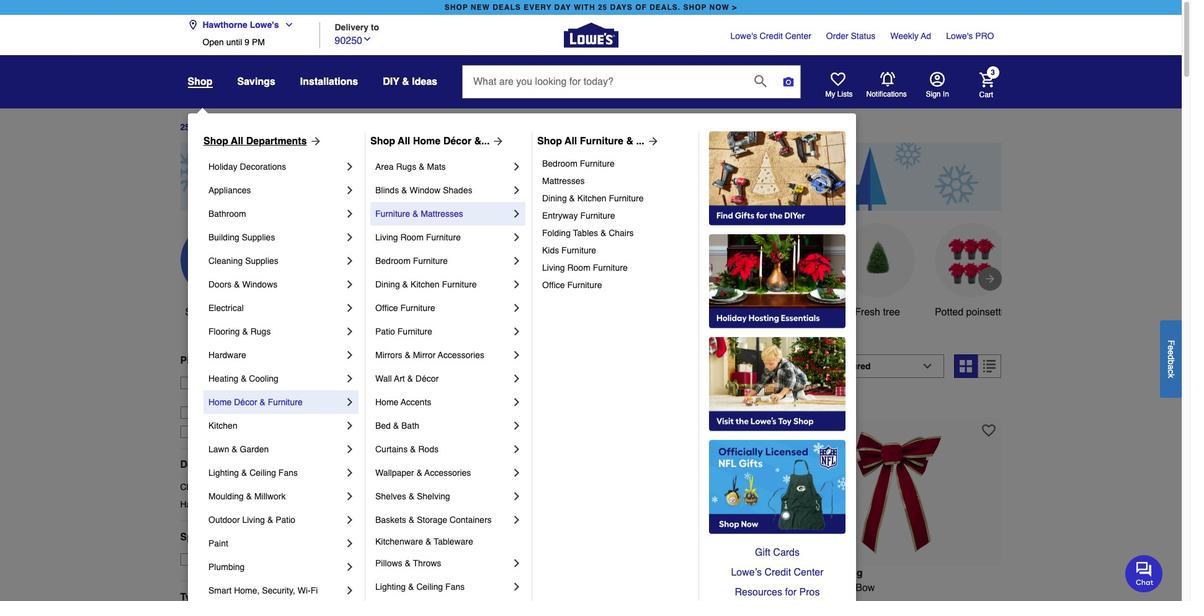Task type: locate. For each thing, give the bounding box(es) containing it.
center left "order"
[[786, 31, 812, 41]]

furniture & mattresses
[[375, 209, 463, 219]]

accessories up shelves & shelving link
[[425, 469, 471, 478]]

arrow right image
[[984, 273, 996, 285]]

list view image
[[984, 360, 996, 373]]

lighting & ceiling fans for chevron right image for lighting & ceiling fans
[[375, 583, 465, 593]]

3 shop from the left
[[537, 136, 562, 147]]

resources for pros
[[735, 588, 820, 599]]

free left store
[[199, 378, 217, 388]]

decorations for holiday decorations
[[240, 162, 286, 172]]

holiday decorations link
[[209, 155, 344, 179]]

poinsettia
[[967, 307, 1009, 318]]

1 horizontal spatial bedroom
[[542, 159, 578, 169]]

doors
[[209, 280, 232, 290]]

0 horizontal spatial patio
[[276, 516, 295, 526]]

sign
[[926, 90, 941, 99]]

status
[[851, 31, 876, 41]]

home up mats
[[413, 136, 441, 147]]

0 horizontal spatial living room furniture
[[375, 233, 461, 243]]

& up throws at the left bottom
[[426, 537, 431, 547]]

1 horizontal spatial lighting & ceiling fans link
[[375, 576, 511, 599]]

chevron right image for shelves & shelving
[[511, 491, 523, 503]]

accessories up wall art & décor 'link'
[[438, 351, 485, 361]]

home décor & furniture
[[209, 398, 303, 408]]

delivery up lawn & garden
[[218, 427, 250, 437]]

1 horizontal spatial in
[[812, 583, 820, 594]]

shop left now
[[684, 3, 707, 12]]

paint
[[209, 539, 228, 549]]

0 vertical spatial décor
[[443, 136, 472, 147]]

shop inside shop all furniture & ... link
[[537, 136, 562, 147]]

bed & bath
[[375, 421, 419, 431]]

0 horizontal spatial incandescent
[[478, 583, 537, 594]]

furniture down kids furniture
[[567, 280, 602, 290]]

lowe's inside hawthorne lowe's 'button'
[[250, 20, 279, 30]]

1 horizontal spatial heart outline image
[[983, 424, 996, 438]]

home,
[[234, 586, 260, 596]]

flooring & rugs link
[[209, 320, 344, 344]]

1 horizontal spatial kitchen
[[411, 280, 440, 290]]

sign in
[[926, 90, 949, 99]]

2 horizontal spatial in
[[943, 90, 949, 99]]

home
[[413, 136, 441, 147], [209, 398, 232, 408], [375, 398, 399, 408]]

on sale
[[203, 555, 234, 565]]

furniture up folding tables & chairs
[[581, 211, 615, 221]]

0 horizontal spatial office furniture link
[[375, 297, 511, 320]]

0 vertical spatial white
[[771, 307, 796, 318]]

2 horizontal spatial décor
[[443, 136, 472, 147]]

1 horizontal spatial white
[[771, 307, 796, 318]]

string down pillows & throws link
[[423, 598, 449, 602]]

rugs down electrical 'link'
[[251, 327, 271, 337]]

home for shop all home décor &...
[[375, 398, 399, 408]]

of
[[636, 3, 647, 12]]

1 horizontal spatial christmas
[[375, 598, 420, 602]]

office down kids
[[542, 280, 565, 290]]

1 vertical spatial lighting & ceiling fans
[[375, 583, 465, 593]]

0 vertical spatial credit
[[760, 31, 783, 41]]

string down multicolor
[[661, 598, 687, 602]]

room for left "living room furniture" link
[[401, 233, 424, 243]]

bedroom up led
[[375, 256, 411, 266]]

all for departments
[[231, 136, 243, 147]]

paint link
[[209, 532, 344, 556]]

arrow right image up holiday decorations link
[[307, 135, 322, 148]]

0 horizontal spatial dining & kitchen furniture link
[[375, 273, 511, 297]]

0 vertical spatial mattresses
[[542, 176, 585, 186]]

1 horizontal spatial shop
[[370, 136, 395, 147]]

millwork
[[254, 492, 286, 502]]

1 vertical spatial shop
[[185, 307, 208, 318]]

deals right of
[[226, 122, 249, 132]]

1 vertical spatial lighting
[[375, 583, 406, 593]]

1 vertical spatial supplies
[[245, 256, 279, 266]]

1 horizontal spatial dining
[[542, 194, 567, 204]]

lowe's down >
[[731, 31, 758, 41]]

& down pillows & throws
[[408, 583, 414, 593]]

lighting
[[209, 469, 239, 478], [375, 583, 406, 593]]

& right 'pillows' on the bottom left of the page
[[405, 559, 411, 569]]

1 vertical spatial rugs
[[251, 327, 271, 337]]

decorations inside christmas decorations link
[[222, 483, 268, 493]]

2 shop from the left
[[370, 136, 395, 147]]

lighting up christmas decorations
[[209, 469, 239, 478]]

1 free from the top
[[199, 378, 217, 388]]

1 horizontal spatial lighting & ceiling fans
[[375, 583, 465, 593]]

entryway furniture
[[542, 211, 615, 221]]

chevron right image for heating & cooling
[[344, 373, 356, 385]]

day
[[554, 3, 571, 12]]

1 vertical spatial accessories
[[425, 469, 471, 478]]

shop inside shop all departments link
[[204, 136, 228, 147]]

1 horizontal spatial string
[[661, 598, 687, 602]]

white inside button
[[771, 307, 796, 318]]

outdoor living & patio
[[209, 516, 295, 526]]

office furniture link up 'patio furniture'
[[375, 297, 511, 320]]

hawthorne inside 'button'
[[203, 20, 248, 30]]

0 horizontal spatial rugs
[[251, 327, 271, 337]]

1 arrow right image from the left
[[307, 135, 322, 148]]

christmas inside 100-count 20.62-ft multicolor incandescent plug-in christmas string lights
[[614, 598, 659, 602]]

1 compare from the left
[[387, 398, 423, 407]]

delivery up 90250
[[335, 22, 369, 32]]

1 horizontal spatial 100-
[[580, 583, 600, 594]]

0 vertical spatial bedroom furniture link
[[542, 155, 690, 173]]

resources for pros link
[[709, 583, 846, 602]]

white inside holiday living 100-count 20.62-ft white incandescent plug- in christmas string lights
[[450, 583, 475, 594]]

0 horizontal spatial lighting
[[209, 469, 239, 478]]

0 horizontal spatial shop
[[204, 136, 228, 147]]

1 lights from the left
[[452, 598, 478, 602]]

living room furniture link down "furniture & mattresses"
[[375, 226, 511, 249]]

location image
[[188, 20, 198, 30]]

shelves
[[375, 492, 406, 502]]

0 horizontal spatial count
[[384, 583, 411, 594]]

kitchen down 'free delivery'
[[209, 421, 237, 431]]

home up 'free delivery'
[[209, 398, 232, 408]]

chevron right image for smart home, security, wi-fi
[[344, 585, 356, 598]]

0 horizontal spatial lighting & ceiling fans link
[[209, 462, 344, 485]]

& up "entryway furniture"
[[569, 194, 575, 204]]

1 20.62- from the left
[[414, 583, 442, 594]]

0 vertical spatial supplies
[[242, 233, 275, 243]]

credit for lowe's
[[765, 568, 791, 579]]

100- inside holiday living 100-count 20.62-ft white incandescent plug- in christmas string lights
[[364, 583, 384, 594]]

1 ft from the left
[[442, 583, 447, 594]]

chairs
[[609, 228, 634, 238]]

fans down lawn & garden link
[[279, 469, 298, 478]]

office furniture up 'patio furniture'
[[375, 303, 435, 313]]

credit up "resources for pros" link
[[765, 568, 791, 579]]

fresh
[[855, 307, 881, 318]]

2 ft from the left
[[657, 583, 663, 594]]

holiday for holiday living 100-count 20.62-ft white incandescent plug- in christmas string lights
[[364, 568, 400, 579]]

free up fast
[[199, 408, 217, 418]]

living up red
[[834, 568, 863, 579]]

lowe's left pro
[[946, 31, 973, 41]]

in inside 100-count 20.62-ft multicolor incandescent plug-in christmas string lights
[[603, 598, 611, 602]]

chevron right image for lighting & ceiling fans
[[511, 581, 523, 594]]

& right doors
[[234, 280, 240, 290]]

lights inside holiday living 100-count 20.62-ft white incandescent plug- in christmas string lights
[[452, 598, 478, 602]]

& up led
[[402, 280, 408, 290]]

ceiling down throws at the left bottom
[[416, 583, 443, 593]]

2 free from the top
[[199, 408, 217, 418]]

1 horizontal spatial compare
[[818, 398, 853, 407]]

0 horizontal spatial in
[[455, 361, 466, 378]]

lighting for chevron right image for lighting & ceiling fans
[[375, 583, 406, 593]]

1 shop from the left
[[204, 136, 228, 147]]

supplies up windows on the left top of page
[[245, 256, 279, 266]]

décor inside 'link'
[[416, 374, 439, 384]]

shop for shop
[[188, 76, 213, 87]]

0 vertical spatial plug-
[[540, 583, 563, 594]]

shop inside shop all home décor &... link
[[370, 136, 395, 147]]

dining & kitchen furniture up "entryway furniture"
[[542, 194, 644, 204]]

bedroom furniture link down furniture & mattresses link
[[375, 249, 511, 273]]

dining & kitchen furniture for right dining & kitchen furniture link
[[542, 194, 644, 204]]

decorations for christmas decorations
[[222, 483, 268, 493]]

2 shop from the left
[[684, 3, 707, 12]]

lowe's home improvement cart image
[[980, 72, 994, 87]]

home down wall
[[375, 398, 399, 408]]

arrow right image
[[307, 135, 322, 148], [490, 135, 505, 148], [645, 135, 660, 148]]

0 vertical spatial fans
[[279, 469, 298, 478]]

None search field
[[462, 65, 801, 110]]

0 vertical spatial patio
[[375, 327, 395, 337]]

chevron right image for wall art & décor
[[511, 373, 523, 385]]

chevron right image for pillows & throws
[[511, 558, 523, 570]]

hawthorne for hawthorne lowe's & nearby stores
[[199, 391, 241, 401]]

& up christmas decorations link
[[241, 469, 247, 478]]

1 horizontal spatial bedroom furniture link
[[542, 155, 690, 173]]

lighting & ceiling fans down throws at the left bottom
[[375, 583, 465, 593]]

credit up search image
[[760, 31, 783, 41]]

0 horizontal spatial décor
[[234, 398, 257, 408]]

0 vertical spatial shop
[[188, 76, 213, 87]]

lowe's home improvement account image
[[930, 72, 945, 87]]

1 vertical spatial center
[[794, 568, 824, 579]]

outdoor living & patio link
[[209, 509, 344, 532]]

0 horizontal spatial lights
[[452, 598, 478, 602]]

center for lowe's credit center
[[786, 31, 812, 41]]

shop new deals every day with 25 days of deals. shop now >
[[445, 3, 737, 12]]

1 vertical spatial dining & kitchen furniture link
[[375, 273, 511, 297]]

1 horizontal spatial count
[[600, 583, 626, 594]]

chevron right image for moulding & millwork
[[344, 491, 356, 503]]

all up flooring
[[211, 307, 222, 318]]

1 string from the left
[[423, 598, 449, 602]]

deals up flooring & rugs
[[224, 307, 250, 318]]

savings button down pm
[[237, 71, 275, 93]]

patio inside 'link'
[[375, 327, 395, 337]]

90250 button
[[335, 32, 372, 48]]

folding tables & chairs
[[542, 228, 634, 238]]

living down hanukkah decorations link
[[242, 516, 265, 526]]

100-count 20.62-ft multicolor incandescent plug-in christmas string lights
[[580, 583, 770, 602]]

bathroom link
[[209, 202, 344, 226]]

chevron right image
[[511, 161, 523, 173], [344, 208, 356, 220], [511, 208, 523, 220], [344, 231, 356, 244], [511, 231, 523, 244], [511, 326, 523, 338], [344, 349, 356, 362], [511, 397, 523, 409], [344, 420, 356, 433], [511, 420, 523, 433], [511, 491, 523, 503], [511, 558, 523, 570], [344, 562, 356, 574], [511, 581, 523, 594]]

lighting & ceiling fans link for chevron right icon corresponding to lighting & ceiling fans
[[209, 462, 344, 485]]

1 horizontal spatial patio
[[375, 327, 395, 337]]

lowe's inside lowe's credit center link
[[731, 31, 758, 41]]

plumbing
[[209, 563, 245, 573]]

0 vertical spatial living room furniture link
[[375, 226, 511, 249]]

1 vertical spatial fans
[[445, 583, 465, 593]]

0 horizontal spatial ft
[[442, 583, 447, 594]]

shop all deals
[[185, 307, 250, 318]]

25 left the days
[[180, 122, 190, 132]]

deals inside button
[[224, 307, 250, 318]]

0 vertical spatial lighting & ceiling fans link
[[209, 462, 344, 485]]

room down kids furniture
[[567, 263, 591, 273]]

furniture inside 'link'
[[398, 327, 432, 337]]

1 horizontal spatial in
[[603, 598, 611, 602]]

chevron right image for plumbing
[[344, 562, 356, 574]]

christmas
[[180, 483, 219, 493], [375, 598, 420, 602], [614, 598, 659, 602]]

lighting & ceiling fans
[[209, 469, 298, 478], [375, 583, 465, 593]]

office up 'patio furniture'
[[375, 303, 398, 313]]

deals
[[493, 3, 521, 12]]

living room furniture link
[[375, 226, 511, 249], [542, 259, 690, 277]]

special
[[180, 532, 215, 543]]

chevron right image for doors & windows
[[344, 279, 356, 291]]

shop button
[[188, 76, 213, 88]]

baskets
[[375, 516, 406, 526]]

chevron right image
[[344, 161, 356, 173], [344, 184, 356, 197], [511, 184, 523, 197], [344, 255, 356, 267], [511, 255, 523, 267], [344, 279, 356, 291], [511, 279, 523, 291], [344, 302, 356, 315], [511, 302, 523, 315], [344, 326, 356, 338], [511, 349, 523, 362], [344, 373, 356, 385], [511, 373, 523, 385], [344, 397, 356, 409], [344, 444, 356, 456], [511, 444, 523, 456], [344, 467, 356, 480], [511, 467, 523, 480], [344, 491, 356, 503], [344, 514, 356, 527], [511, 514, 523, 527], [344, 538, 356, 550], [344, 585, 356, 598]]

0 vertical spatial savings button
[[237, 71, 275, 93]]

supplies up cleaning supplies
[[242, 233, 275, 243]]

heart outline image
[[767, 424, 781, 438], [983, 424, 996, 438]]

arrow right image up mattresses link
[[645, 135, 660, 148]]

0 vertical spatial free
[[199, 378, 217, 388]]

mirror
[[413, 351, 436, 361]]

chevron right image for building supplies
[[344, 231, 356, 244]]

diy & ideas
[[383, 76, 437, 87]]

furniture down "blinds"
[[375, 209, 410, 219]]

1 vertical spatial ceiling
[[416, 583, 443, 593]]

holiday for holiday living 8.5-in w red bow
[[795, 568, 831, 579]]

décor down the free store pickup today at:
[[234, 398, 257, 408]]

0 horizontal spatial white
[[450, 583, 475, 594]]

savings
[[237, 76, 275, 87], [483, 307, 518, 318]]

1 vertical spatial lighting & ceiling fans link
[[375, 576, 511, 599]]

f
[[1167, 340, 1177, 346]]

lighting & ceiling fans link down throws at the left bottom
[[375, 576, 511, 599]]

e up d
[[1167, 346, 1177, 350]]

1 horizontal spatial office
[[542, 280, 565, 290]]

all
[[231, 136, 243, 147], [398, 136, 410, 147], [565, 136, 577, 147], [211, 307, 222, 318]]

2 string from the left
[[661, 598, 687, 602]]

2 count from the left
[[600, 583, 626, 594]]

1 100- from the left
[[364, 583, 384, 594]]

dining up entryway
[[542, 194, 567, 204]]

furniture down mattresses link
[[609, 194, 644, 204]]

arrow right image up area rugs & mats link
[[490, 135, 505, 148]]

2 20.62- from the left
[[629, 583, 657, 594]]

25 right "with"
[[598, 3, 608, 12]]

1 horizontal spatial ft
[[657, 583, 663, 594]]

kitchen for left dining & kitchen furniture link
[[411, 280, 440, 290]]

& right art
[[407, 374, 413, 384]]

room for right "living room furniture" link
[[567, 263, 591, 273]]

living inside holiday living 100-count 20.62-ft white incandescent plug- in christmas string lights
[[403, 568, 432, 579]]

tree
[[883, 307, 900, 318]]

100- inside 100-count 20.62-ft multicolor incandescent plug-in christmas string lights
[[580, 583, 600, 594]]

holiday for holiday decorations
[[209, 162, 237, 172]]

hanukkah
[[180, 500, 219, 510]]

on
[[203, 555, 214, 565]]

chat invite button image
[[1126, 555, 1164, 593]]

dining & kitchen furniture up led
[[375, 280, 477, 290]]

1 horizontal spatial incandescent
[[711, 583, 770, 594]]

lights
[[452, 598, 478, 602], [690, 598, 717, 602]]

hawthorne
[[203, 20, 248, 30], [199, 391, 241, 401]]

red
[[835, 583, 853, 594]]

departments up holiday decorations link
[[246, 136, 307, 147]]

chevron down image
[[362, 34, 372, 44]]

kitchen for right dining & kitchen furniture link
[[578, 194, 607, 204]]

furniture down led
[[398, 327, 432, 337]]

0 horizontal spatial mattresses
[[421, 209, 463, 219]]

dining & kitchen furniture link
[[542, 190, 690, 207], [375, 273, 511, 297]]

in down mirrors & mirror accessories
[[455, 361, 466, 378]]

1 horizontal spatial living room furniture link
[[542, 259, 690, 277]]

potted poinsettia button
[[935, 223, 1009, 320]]

chevron right image for outdoor living & patio
[[344, 514, 356, 527]]

1 vertical spatial décor
[[416, 374, 439, 384]]

grid view image
[[960, 360, 973, 373]]

string
[[423, 598, 449, 602], [661, 598, 687, 602]]

1 horizontal spatial fans
[[445, 583, 465, 593]]

0 horizontal spatial shop
[[445, 3, 468, 12]]

holiday inside holiday living 100-count 20.62-ft white incandescent plug- in christmas string lights
[[364, 568, 400, 579]]

home accents
[[375, 398, 431, 408]]

1 horizontal spatial living room furniture
[[542, 263, 628, 273]]

1 vertical spatial mattresses
[[421, 209, 463, 219]]

1 incandescent from the left
[[478, 583, 537, 594]]

living
[[375, 233, 398, 243], [542, 263, 565, 273], [242, 516, 265, 526], [403, 568, 432, 579], [834, 568, 863, 579]]

lighting for chevron right icon corresponding to lighting & ceiling fans
[[209, 469, 239, 478]]

area rugs & mats link
[[375, 155, 511, 179]]

compare inside 1001813120 element
[[387, 398, 423, 407]]

living right 'pillows' on the bottom left of the page
[[403, 568, 432, 579]]

2 incandescent from the left
[[711, 583, 770, 594]]

2 compare from the left
[[818, 398, 853, 407]]

1 horizontal spatial décor
[[416, 374, 439, 384]]

visit the lowe's toy shop. image
[[709, 338, 846, 432]]

center for lowe's credit center
[[794, 568, 824, 579]]

home for shop all departments
[[209, 398, 232, 408]]

all for home
[[398, 136, 410, 147]]

1 horizontal spatial pickup
[[242, 378, 268, 388]]

hawthorne up open until 9 pm
[[203, 20, 248, 30]]

1 horizontal spatial lighting
[[375, 583, 406, 593]]

plug-
[[540, 583, 563, 594], [580, 598, 603, 602]]

chevron right image for appliances
[[344, 184, 356, 197]]

25 days of deals. shop new deals every day. while supplies last. image
[[180, 143, 1002, 211]]

arrow right image for shop all home décor &...
[[490, 135, 505, 148]]

wallpaper
[[375, 469, 414, 478]]

cart
[[980, 90, 994, 99]]

arrow right image inside shop all home décor &... link
[[490, 135, 505, 148]]

0 horizontal spatial 20.62-
[[414, 583, 442, 594]]

center
[[786, 31, 812, 41], [794, 568, 824, 579]]

0 vertical spatial center
[[786, 31, 812, 41]]

all down 25 days of deals
[[231, 136, 243, 147]]

shop inside 'shop all deals' button
[[185, 307, 208, 318]]

2 100- from the left
[[580, 583, 600, 594]]

bedroom furniture link down shop all furniture & ... link
[[542, 155, 690, 173]]

hawthorne inside button
[[199, 391, 241, 401]]

& right flooring
[[242, 327, 248, 337]]

all inside button
[[211, 307, 222, 318]]

chevron right image for lawn & garden
[[344, 444, 356, 456]]

& inside 'link'
[[407, 374, 413, 384]]

credit for lowe's
[[760, 31, 783, 41]]

lowe's pro link
[[946, 30, 994, 42]]

1 vertical spatial kitchen
[[411, 280, 440, 290]]

dining & kitchen furniture link up folding tables & chairs link
[[542, 190, 690, 207]]

bath
[[402, 421, 419, 431]]

bedroom furniture down "furniture & mattresses"
[[375, 256, 448, 266]]

& right lawn
[[232, 445, 237, 455]]

shades
[[443, 186, 473, 195]]

25 inside shop new deals every day with 25 days of deals. shop now > link
[[598, 3, 608, 12]]

0 horizontal spatial arrow right image
[[307, 135, 322, 148]]

chevron right image for bathroom
[[344, 208, 356, 220]]

1 horizontal spatial bedroom furniture
[[542, 159, 615, 169]]

dining & kitchen furniture for left dining & kitchen furniture link
[[375, 280, 477, 290]]

storage
[[417, 516, 447, 526]]

notifications
[[867, 90, 907, 99]]

2 horizontal spatial shop
[[537, 136, 562, 147]]

&...
[[474, 136, 490, 147]]

living room furniture link down folding tables & chairs link
[[542, 259, 690, 277]]

shop for shop all home décor &...
[[370, 136, 395, 147]]

0 vertical spatial rugs
[[396, 162, 416, 172]]

0 vertical spatial savings
[[237, 76, 275, 87]]

1 vertical spatial living room furniture link
[[542, 259, 690, 277]]

1 count from the left
[[384, 583, 411, 594]]

arrow right image inside shop all departments link
[[307, 135, 322, 148]]

all for furniture
[[565, 136, 577, 147]]

pillows
[[375, 559, 402, 569]]

delivery
[[335, 22, 369, 32], [226, 355, 264, 367], [219, 408, 251, 418], [218, 427, 250, 437]]

0 horizontal spatial pickup
[[180, 355, 213, 367]]

bed & bath link
[[375, 415, 511, 438]]

1 vertical spatial departments
[[180, 460, 241, 471]]

in
[[943, 90, 949, 99], [364, 598, 373, 602], [603, 598, 611, 602]]

pillows & throws
[[375, 559, 441, 569]]

mattresses inside mattresses link
[[542, 176, 585, 186]]

2 lights from the left
[[690, 598, 717, 602]]

dining & kitchen furniture link up led
[[375, 273, 511, 297]]

curtains & rods
[[375, 445, 439, 455]]

free delivery
[[199, 408, 251, 418]]

1 horizontal spatial plug-
[[580, 598, 603, 602]]

lights down pillows & throws link
[[452, 598, 478, 602]]

1 horizontal spatial savings button
[[463, 223, 538, 320]]

office furniture
[[542, 280, 602, 290], [375, 303, 435, 313]]

0 horizontal spatial savings
[[237, 76, 275, 87]]

0 vertical spatial hawthorne
[[203, 20, 248, 30]]

furniture down tables
[[562, 246, 596, 256]]

chevron right image for wallpaper & accessories
[[511, 467, 523, 480]]

days
[[610, 3, 633, 12]]

0 vertical spatial departments
[[246, 136, 307, 147]]

lowe's credit center
[[731, 31, 812, 41]]

& left ...
[[626, 136, 634, 147]]

0 horizontal spatial office furniture
[[375, 303, 435, 313]]

compare inside 5013254527 element
[[818, 398, 853, 407]]

bed
[[375, 421, 391, 431]]

0 horizontal spatial kitchen
[[209, 421, 237, 431]]

ceiling up christmas decorations link
[[250, 469, 276, 478]]

lowe's home improvement logo image
[[564, 8, 618, 62]]

holiday inside holiday living 8.5-in w red bow
[[795, 568, 831, 579]]

0 vertical spatial dining & kitchen furniture link
[[542, 190, 690, 207]]

3 arrow right image from the left
[[645, 135, 660, 148]]

furniture down kids furniture link
[[593, 263, 628, 273]]

living inside holiday living 8.5-in w red bow
[[834, 568, 863, 579]]

lowe's up pm
[[250, 20, 279, 30]]

chevron right image for bed & bath
[[511, 420, 523, 433]]

2 arrow right image from the left
[[490, 135, 505, 148]]

arrow right image inside shop all furniture & ... link
[[645, 135, 660, 148]]

supplies
[[242, 233, 275, 243], [245, 256, 279, 266]]

0 vertical spatial dining
[[542, 194, 567, 204]]

decorations
[[240, 162, 286, 172], [528, 361, 614, 378], [222, 483, 268, 493], [222, 500, 268, 510]]

savings button left kids
[[463, 223, 538, 320]]

198
[[364, 361, 389, 378]]

lowe's credit center
[[731, 568, 824, 579]]

mattresses
[[542, 176, 585, 186], [421, 209, 463, 219]]

lighting & ceiling fans up christmas decorations link
[[209, 469, 298, 478]]

d
[[1167, 355, 1177, 360]]

shop down open
[[188, 76, 213, 87]]

decorations inside hanukkah decorations link
[[222, 500, 268, 510]]

pickup up heating
[[180, 355, 213, 367]]

living room furniture down "furniture & mattresses"
[[375, 233, 461, 243]]

& left the "rods"
[[410, 445, 416, 455]]

delivery up heating & cooling
[[226, 355, 264, 367]]

chevron right image for home accents
[[511, 397, 523, 409]]

smart
[[209, 586, 232, 596]]

kitchen link
[[209, 415, 344, 438]]

decorations inside holiday decorations link
[[240, 162, 286, 172]]

living down "furniture & mattresses"
[[375, 233, 398, 243]]



Task type: vqa. For each thing, say whether or not it's contained in the screenshot.
the right Office Furniture link
yes



Task type: describe. For each thing, give the bounding box(es) containing it.
25 days of deals
[[180, 122, 249, 132]]

25 days of deals link
[[180, 122, 249, 132]]

in inside holiday living 100-count 20.62-ft white incandescent plug- in christmas string lights
[[364, 598, 373, 602]]

mats
[[427, 162, 446, 172]]

hawthorne lowe's & nearby stores
[[199, 391, 333, 401]]

5013254527 element
[[795, 396, 853, 409]]

holiday decorations
[[209, 162, 286, 172]]

furniture left ...
[[580, 136, 624, 147]]

area
[[375, 162, 394, 172]]

& down blinds & window shades
[[413, 209, 418, 219]]

...
[[636, 136, 645, 147]]

wi-
[[298, 586, 311, 596]]

chevron right image for paint
[[344, 538, 356, 550]]

furniture up the patio furniture 'link'
[[442, 280, 477, 290]]

2 e from the top
[[1167, 350, 1177, 355]]

décor for &
[[416, 374, 439, 384]]

0 vertical spatial in
[[455, 361, 466, 378]]

with
[[574, 3, 595, 12]]

incandescent inside 100-count 20.62-ft multicolor incandescent plug-in christmas string lights
[[711, 583, 770, 594]]

chevron right image for electrical
[[344, 302, 356, 315]]

shop all departments link
[[204, 134, 322, 149]]

count inside holiday living 100-count 20.62-ft white incandescent plug- in christmas string lights
[[384, 583, 411, 594]]

living down kids
[[542, 263, 565, 273]]

0 horizontal spatial christmas
[[180, 483, 219, 493]]

count inside 100-count 20.62-ft multicolor incandescent plug-in christmas string lights
[[600, 583, 626, 594]]

arrow right image for shop all departments
[[307, 135, 322, 148]]

doors & windows link
[[209, 273, 344, 297]]

dining for right dining & kitchen furniture link
[[542, 194, 567, 204]]

shop for shop all furniture & ...
[[537, 136, 562, 147]]

my
[[826, 90, 836, 99]]

ideas
[[412, 76, 437, 87]]

2 heart outline image from the left
[[983, 424, 996, 438]]

chevron right image for curtains & rods
[[511, 444, 523, 456]]

furniture down today on the bottom left of page
[[268, 398, 303, 408]]

free store pickup today at:
[[199, 378, 306, 388]]

& right 'diy'
[[402, 76, 409, 87]]

deals.
[[650, 3, 681, 12]]

chevron right image for lighting & ceiling fans
[[344, 467, 356, 480]]

delivery up fast delivery
[[219, 408, 251, 418]]

kids furniture
[[542, 246, 596, 256]]

ft inside 100-count 20.62-ft multicolor incandescent plug-in christmas string lights
[[657, 583, 663, 594]]

chevron right image for hardware
[[344, 349, 356, 362]]

curtains
[[375, 445, 408, 455]]

living for holiday living 8.5-in w red bow
[[834, 568, 863, 579]]

departments element
[[180, 459, 345, 472]]

heating & cooling link
[[209, 367, 344, 391]]

chevron right image for flooring & rugs
[[344, 326, 356, 338]]

supplies for building supplies
[[242, 233, 275, 243]]

savings inside button
[[483, 307, 518, 318]]

chevron right image for home décor & furniture
[[344, 397, 356, 409]]

decorations for hanukkah decorations
[[222, 500, 268, 510]]

1 vertical spatial office furniture link
[[375, 297, 511, 320]]

appliances link
[[209, 179, 344, 202]]

hawthorne lowe's button
[[188, 12, 299, 37]]

lowe's inside the lowe's pro link
[[946, 31, 973, 41]]

holiday living 100-count 20.62-ft white incandescent plug- in christmas string lights
[[364, 568, 563, 602]]

lawn
[[209, 445, 229, 455]]

hanging decoration button
[[652, 223, 726, 335]]

0 horizontal spatial living room furniture link
[[375, 226, 511, 249]]

1 vertical spatial savings button
[[463, 223, 538, 320]]

wallpaper & accessories
[[375, 469, 471, 478]]

camera image
[[783, 76, 795, 88]]

90250
[[335, 35, 362, 46]]

arrow right image for shop all furniture & ...
[[645, 135, 660, 148]]

chevron right image for office furniture
[[511, 302, 523, 315]]

furniture down shop all furniture & ... link
[[580, 159, 615, 169]]

gift cards link
[[709, 544, 846, 563]]

incandescent inside holiday living 100-count 20.62-ft white incandescent plug- in christmas string lights
[[478, 583, 537, 594]]

lowe's credit center link
[[731, 30, 812, 42]]

pm
[[252, 37, 265, 47]]

1 vertical spatial bedroom furniture
[[375, 256, 448, 266]]

chevron right image for cleaning supplies
[[344, 255, 356, 267]]

furniture up 'patio furniture'
[[401, 303, 435, 313]]

holiday hosting essentials. image
[[709, 235, 846, 329]]

my lists
[[826, 90, 853, 99]]

0 horizontal spatial savings button
[[237, 71, 275, 93]]

2 horizontal spatial home
[[413, 136, 441, 147]]

plug- inside 100-count 20.62-ft multicolor incandescent plug-in christmas string lights
[[580, 598, 603, 602]]

search image
[[755, 75, 767, 87]]

chevron right image for mirrors & mirror accessories
[[511, 349, 523, 362]]

delivery to
[[335, 22, 379, 32]]

1 horizontal spatial rugs
[[396, 162, 416, 172]]

free for free delivery
[[199, 408, 217, 418]]

furniture & mattresses link
[[375, 202, 511, 226]]

free for free store pickup today at:
[[199, 378, 217, 388]]

special offers
[[180, 532, 247, 543]]

chevron right image for living room furniture
[[511, 231, 523, 244]]

& down hanukkah decorations link
[[267, 516, 273, 526]]

white button
[[746, 223, 821, 320]]

appliances
[[209, 186, 251, 195]]

chevron right image for dining & kitchen furniture
[[511, 279, 523, 291]]

open until 9 pm
[[203, 37, 265, 47]]

blinds & window shades
[[375, 186, 473, 195]]

& left the "mirror"
[[405, 351, 411, 361]]

sale
[[217, 555, 234, 565]]

departments inside departments 'element'
[[180, 460, 241, 471]]

chevron right image for furniture & mattresses
[[511, 208, 523, 220]]

lighting & ceiling fans for chevron right icon corresponding to lighting & ceiling fans
[[209, 469, 298, 478]]

rods
[[418, 445, 439, 455]]

chevron right image for baskets & storage containers
[[511, 514, 523, 527]]

shop for shop all deals
[[185, 307, 208, 318]]

1001813120 element
[[364, 396, 423, 409]]

f e e d b a c k
[[1167, 340, 1177, 378]]

bathroom
[[209, 209, 246, 219]]

b
[[1167, 360, 1177, 365]]

& down today on the bottom left of page
[[272, 391, 278, 401]]

1 shop from the left
[[445, 3, 468, 12]]

& left storage
[[409, 516, 415, 526]]

hawthorne for hawthorne lowe's
[[203, 20, 248, 30]]

& up shelves & shelving in the left of the page
[[417, 469, 422, 478]]

0 horizontal spatial fans
[[279, 469, 298, 478]]

1 e from the top
[[1167, 346, 1177, 350]]

building
[[209, 233, 239, 243]]

building supplies link
[[209, 226, 344, 249]]

2 vertical spatial décor
[[234, 398, 257, 408]]

& down the free store pickup today at:
[[260, 398, 265, 408]]

0 vertical spatial ceiling
[[250, 469, 276, 478]]

0 vertical spatial office
[[542, 280, 565, 290]]

wall art & décor link
[[375, 367, 511, 391]]

string inside holiday living 100-count 20.62-ft white incandescent plug- in christmas string lights
[[423, 598, 449, 602]]

compare for 1001813120 element
[[387, 398, 423, 407]]

tables
[[573, 228, 598, 238]]

window
[[410, 186, 441, 195]]

2 vertical spatial kitchen
[[209, 421, 237, 431]]

furniture down furniture & mattresses link
[[426, 233, 461, 243]]

& right bed
[[393, 421, 399, 431]]

0 vertical spatial office furniture link
[[542, 277, 690, 294]]

living for holiday living 100-count 20.62-ft white incandescent plug- in christmas string lights
[[403, 568, 432, 579]]

fi
[[311, 586, 318, 596]]

gift cards
[[755, 548, 800, 559]]

sign in button
[[926, 72, 949, 99]]

installations button
[[300, 71, 358, 93]]

string inside 100-count 20.62-ft multicolor incandescent plug-in christmas string lights
[[661, 598, 687, 602]]

0 horizontal spatial bedroom furniture link
[[375, 249, 511, 273]]

1 horizontal spatial ceiling
[[416, 583, 443, 593]]

in inside button
[[943, 90, 949, 99]]

20.62- inside holiday living 100-count 20.62-ft white incandescent plug- in christmas string lights
[[414, 583, 442, 594]]

throws
[[413, 559, 441, 569]]

find gifts for the diyer. image
[[709, 132, 846, 226]]

dining for left dining & kitchen furniture link
[[375, 280, 400, 290]]

décor for home
[[443, 136, 472, 147]]

1 horizontal spatial dining & kitchen furniture link
[[542, 190, 690, 207]]

multicolor
[[665, 583, 708, 594]]

0 vertical spatial office furniture
[[542, 280, 602, 290]]

& right "blinds"
[[402, 186, 407, 195]]

departments inside shop all departments link
[[246, 136, 307, 147]]

patio furniture link
[[375, 320, 511, 344]]

furniture down "furniture & mattresses"
[[413, 256, 448, 266]]

pickup & delivery
[[180, 355, 264, 367]]

folding
[[542, 228, 571, 238]]

compare for 5013254527 element
[[818, 398, 853, 407]]

living for outdoor living & patio
[[242, 516, 265, 526]]

chevron right image for bedroom furniture
[[511, 255, 523, 267]]

shop new deals every day with 25 days of deals. shop now > link
[[442, 0, 740, 15]]

supplies for cleaning supplies
[[245, 256, 279, 266]]

baskets & storage containers link
[[375, 509, 511, 532]]

security,
[[262, 586, 295, 596]]

plug- inside holiday living 100-count 20.62-ft white incandescent plug- in christmas string lights
[[540, 583, 563, 594]]

chevron down image
[[279, 20, 294, 30]]

0 vertical spatial deals
[[226, 122, 249, 132]]

mirrors & mirror accessories link
[[375, 344, 511, 367]]

chevron right image for blinds & window shades
[[511, 184, 523, 197]]

officially licensed n f l gifts. shop now. image
[[709, 441, 846, 535]]

& left mats
[[419, 162, 425, 172]]

Search Query text field
[[463, 66, 745, 98]]

1 heart outline image from the left
[[767, 424, 781, 438]]

c
[[1167, 370, 1177, 374]]

all for deals
[[211, 307, 222, 318]]

tableware
[[434, 537, 473, 547]]

kids
[[542, 246, 559, 256]]

electrical link
[[209, 297, 344, 320]]

chevron right image for patio furniture
[[511, 326, 523, 338]]

1 vertical spatial pickup
[[242, 378, 268, 388]]

0 vertical spatial accessories
[[438, 351, 485, 361]]

& right tables
[[601, 228, 606, 238]]

accents
[[401, 398, 431, 408]]

& left "millwork"
[[246, 492, 252, 502]]

& up heating
[[216, 355, 223, 367]]

hardware
[[209, 351, 246, 361]]

& right shelves
[[409, 492, 415, 502]]

20.62- inside 100-count 20.62-ft multicolor incandescent plug-in christmas string lights
[[629, 583, 657, 594]]

& right store
[[241, 374, 247, 384]]

lowe's home improvement notification center image
[[880, 72, 895, 87]]

chevron right image for holiday decorations
[[344, 161, 356, 173]]

hanging
[[671, 307, 708, 318]]

diy & ideas button
[[383, 71, 437, 93]]

1 vertical spatial office furniture
[[375, 303, 435, 313]]

chevron right image for area rugs & mats
[[511, 161, 523, 173]]

k
[[1167, 374, 1177, 378]]

smart home, security, wi-fi
[[209, 586, 318, 596]]

windows
[[242, 280, 278, 290]]

ft inside holiday living 100-count 20.62-ft white incandescent plug- in christmas string lights
[[442, 583, 447, 594]]

pro
[[976, 31, 994, 41]]

wall art & décor
[[375, 374, 439, 384]]

chevron right image for kitchen
[[344, 420, 356, 433]]

lowe's inside hawthorne lowe's & nearby stores button
[[243, 391, 270, 401]]

lighting & ceiling fans link for chevron right image for lighting & ceiling fans
[[375, 576, 511, 599]]

mattresses inside furniture & mattresses link
[[421, 209, 463, 219]]

living room furniture for left "living room furniture" link
[[375, 233, 461, 243]]

living room furniture for right "living room furniture" link
[[542, 263, 628, 273]]

curtains & rods link
[[375, 438, 511, 462]]

0 horizontal spatial 25
[[180, 122, 190, 132]]

products
[[393, 361, 451, 378]]

1 vertical spatial office
[[375, 303, 398, 313]]

christmas inside holiday living 100-count 20.62-ft white incandescent plug- in christmas string lights
[[375, 598, 420, 602]]

home décor & furniture link
[[209, 391, 344, 415]]

in inside holiday living 8.5-in w red bow
[[812, 583, 820, 594]]

plumbing link
[[209, 556, 344, 580]]

shop for shop all departments
[[204, 136, 228, 147]]

0 vertical spatial bedroom
[[542, 159, 578, 169]]

offers
[[218, 532, 247, 543]]

lowe's home improvement lists image
[[831, 72, 846, 87]]

baskets & storage containers
[[375, 516, 492, 526]]

lights inside 100-count 20.62-ft multicolor incandescent plug-in christmas string lights
[[690, 598, 717, 602]]

heating & cooling
[[209, 374, 279, 384]]

doors & windows
[[209, 280, 278, 290]]

0 horizontal spatial bedroom
[[375, 256, 411, 266]]



